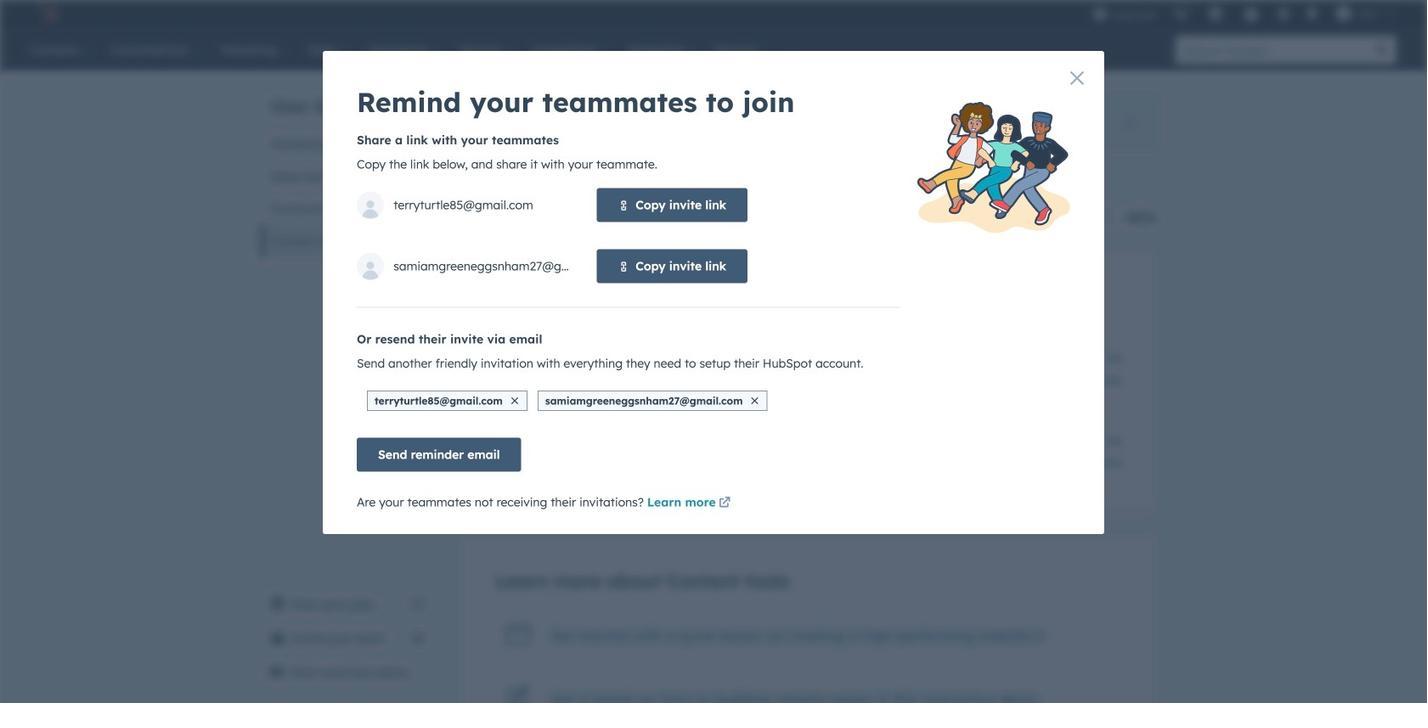 Task type: describe. For each thing, give the bounding box(es) containing it.
garebear orlando image
[[1336, 6, 1352, 21]]

user guides element
[[261, 73, 434, 257]]

2 horizontal spatial close image
[[1125, 118, 1135, 128]]

Search HubSpot search field
[[1176, 36, 1368, 65]]

0 horizontal spatial close image
[[511, 398, 518, 404]]



Task type: locate. For each thing, give the bounding box(es) containing it.
1 vertical spatial close image
[[1125, 118, 1135, 128]]

close image
[[1070, 71, 1084, 85], [1125, 118, 1135, 128], [511, 398, 518, 404]]

0 vertical spatial close image
[[1070, 71, 1084, 85]]

1 vertical spatial link opens in a new window image
[[1034, 628, 1046, 648]]

progress bar
[[461, 209, 755, 226]]

2 vertical spatial close image
[[511, 398, 518, 404]]

1 horizontal spatial close image
[[1070, 71, 1084, 85]]

dialog
[[323, 51, 1104, 534]]

close image
[[751, 398, 758, 404]]

marketplaces image
[[1208, 8, 1223, 23]]

menu
[[1084, 0, 1407, 27]]

1 horizontal spatial link opens in a new window image
[[1034, 628, 1046, 648]]

link opens in a new window image
[[412, 595, 424, 615], [1034, 628, 1046, 648]]

0 vertical spatial link opens in a new window image
[[412, 595, 424, 615]]

link opens in a new window image
[[719, 494, 731, 514], [719, 498, 731, 510], [412, 599, 424, 611], [1034, 632, 1046, 644]]

alert
[[461, 97, 1156, 148]]

0 horizontal spatial link opens in a new window image
[[412, 595, 424, 615]]



Task type: vqa. For each thing, say whether or not it's contained in the screenshot.
Email Service Provider
no



